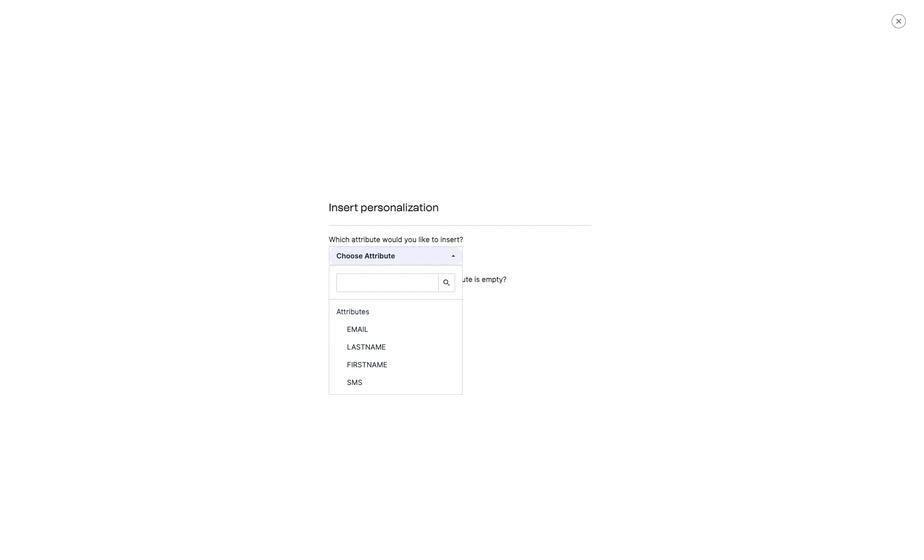 Task type: locate. For each thing, give the bounding box(es) containing it.
will up inbox,
[[559, 264, 568, 272]]

2 horizontal spatial in
[[512, 275, 517, 283]]

2 a from the top
[[291, 264, 295, 272]]

like inside write a short text (about 35 characters) that gives an overview of the content of your email. this will significantly increase your opening rate. this feature is supported by most email clients, like gmail and yahoo. the text will be displayed in your recipient's inbox, just below the subject.
[[371, 275, 381, 283]]

your down email link
[[397, 339, 410, 347]]

1 vertical spatial which
[[329, 275, 350, 284]]

1 horizontal spatial and
[[572, 190, 583, 198]]

1 vertical spatial attribute
[[444, 275, 473, 284]]

will
[[460, 190, 470, 198], [655, 190, 664, 198], [559, 264, 568, 272], [462, 275, 471, 283]]

write inside "write a subject line that clearly describes your email content. it will be visible in your recipient's inbox and is the first content they will see. for example: 'private sale: 25% off our new collection'."
[[274, 190, 290, 198]]

this right rate. on the right
[[689, 264, 701, 272]]

0 vertical spatial like
[[419, 235, 430, 244]]

0 vertical spatial content
[[616, 190, 638, 198]]

1 horizontal spatial is
[[585, 190, 589, 198]]

0 horizontal spatial content
[[479, 264, 502, 272]]

content
[[616, 190, 638, 198], [479, 264, 502, 272]]

sale:
[[274, 201, 288, 208]]

write
[[274, 190, 290, 198], [274, 264, 290, 272]]

short
[[297, 264, 312, 272]]

0 horizontal spatial this
[[545, 264, 557, 272]]

0 vertical spatial choose
[[336, 252, 363, 261]]

recipient's
[[522, 190, 553, 198], [533, 275, 563, 283]]

email left address
[[310, 339, 325, 347]]

the down "increase"
[[616, 275, 626, 283]]

write inside write a short text (about 35 characters) that gives an overview of the content of your email. this will significantly increase your opening rate. this feature is supported by most email clients, like gmail and yahoo. the text will be displayed in your recipient's inbox, just below the subject.
[[274, 264, 290, 272]]

inbox inside "write a subject line that clearly describes your email content. it will be visible in your recipient's inbox and is the first content they will see. for example: 'private sale: 25% off our new collection'."
[[554, 190, 570, 198]]

email inside write a short text (about 35 characters) that gives an overview of the content of your email. this will significantly increase your opening rate. this feature is supported by most email clients, like gmail and yahoo. the text will be displayed in your recipient's inbox, just below the subject.
[[332, 275, 347, 283]]

to
[[432, 235, 438, 244], [352, 339, 358, 347]]

be
[[471, 190, 479, 198], [473, 275, 480, 283], [396, 275, 404, 284], [360, 339, 367, 347]]

1 horizontal spatial they
[[640, 190, 653, 198]]

choose inside button
[[336, 252, 363, 261]]

0 vertical spatial a
[[291, 190, 295, 198]]

1 vertical spatial insert
[[336, 326, 356, 335]]

(about
[[327, 264, 346, 272]]

email down (about
[[332, 275, 347, 283]]

which for which value should be used if the attribute is empty?
[[329, 275, 350, 284]]

be inside "write a subject line that clearly describes your email content. it will be visible in your recipient's inbox and is the first content they will see. for example: 'private sale: 25% off our new collection'."
[[471, 190, 479, 198]]

1 horizontal spatial attribute
[[444, 275, 473, 284]]

and inside "write a subject line that clearly describes your email content. it will be visible in your recipient's inbox and is the first content they will see. for example: 'private sale: 25% off our new collection'."
[[572, 190, 583, 198]]

1 vertical spatial text
[[449, 275, 460, 283]]

is right feature
[[725, 264, 730, 272]]

email
[[347, 325, 368, 334]]

example:
[[691, 190, 717, 198]]

0 horizontal spatial email
[[310, 339, 325, 347]]

they left see.
[[640, 190, 653, 198]]

1 horizontal spatial like
[[419, 235, 430, 244]]

opening
[[648, 264, 672, 272]]

used
[[406, 275, 423, 284]]

0 vertical spatial recipient's
[[522, 190, 553, 198]]

the left first
[[591, 190, 601, 198]]

1 a from the top
[[291, 190, 295, 198]]

insert
[[329, 201, 358, 214], [336, 326, 356, 335]]

1 vertical spatial content
[[479, 264, 502, 272]]

and left first
[[572, 190, 583, 198]]

like
[[419, 235, 430, 244], [371, 275, 381, 283]]

recipient's inside write a short text (about 35 characters) that gives an overview of the content of your email. this will significantly increase your opening rate. this feature is supported by most email clients, like gmail and yahoo. the text will be displayed in your recipient's inbox, just below the subject.
[[533, 275, 563, 283]]

in down email link
[[390, 339, 395, 347]]

to down email
[[352, 339, 358, 347]]

2 horizontal spatial email
[[411, 190, 427, 198]]

1 vertical spatial like
[[371, 275, 381, 283]]

which down (about
[[329, 275, 350, 284]]

text
[[314, 264, 325, 272], [449, 275, 460, 283]]

2 vertical spatial email
[[310, 339, 325, 347]]

a
[[291, 190, 295, 198], [291, 264, 295, 272]]

inbox,
[[565, 275, 583, 283]]

gives
[[406, 264, 421, 272]]

a left short
[[291, 264, 295, 272]]

0 horizontal spatial of
[[460, 264, 466, 272]]

1 this from the left
[[545, 264, 557, 272]]

the right overview
[[468, 264, 478, 272]]

0 vertical spatial in
[[501, 190, 506, 198]]

attribute up choose attribute
[[352, 235, 380, 244]]

be inside write a short text (about 35 characters) that gives an overview of the content of your email. this will significantly increase your opening rate. this feature is supported by most email clients, like gmail and yahoo. the text will be displayed in your recipient's inbox, just below the subject.
[[473, 275, 480, 283]]

1 horizontal spatial content
[[616, 190, 638, 198]]

a for subject
[[291, 190, 295, 198]]

text up the most
[[314, 264, 325, 272]]

2 which from the top
[[329, 275, 350, 284]]

and down gives
[[401, 275, 412, 283]]

or
[[560, 339, 566, 347]]

2 horizontal spatial is
[[725, 264, 730, 272]]

will left see.
[[655, 190, 664, 198]]

2 vertical spatial is
[[474, 275, 480, 284]]

clients,
[[349, 275, 370, 283]]

1 vertical spatial inbox
[[442, 339, 458, 347]]

our
[[314, 201, 323, 208]]

insert up address
[[336, 326, 356, 335]]

write for write a subject line that clearly describes your email content. it will be visible in your recipient's inbox and is the first content they will see. for example: 'private sale: 25% off our new collection'.
[[274, 190, 290, 198]]

0 horizontal spatial to
[[352, 339, 358, 347]]

insert for insert
[[336, 326, 356, 335]]

0 horizontal spatial that
[[332, 190, 343, 198]]

35
[[348, 264, 355, 272]]

next
[[862, 12, 878, 20]]

which value should be used if the attribute is empty?
[[329, 275, 507, 284]]

this right email.
[[545, 264, 557, 272]]

1 vertical spatial a
[[291, 264, 295, 272]]

overview
[[432, 264, 458, 272]]

firstname link
[[329, 356, 462, 374]]

0 vertical spatial write
[[274, 190, 290, 198]]

1 vertical spatial write
[[274, 264, 290, 272]]

1 horizontal spatial email
[[332, 275, 347, 283]]

in inside write a short text (about 35 characters) that gives an overview of the content of your email. this will significantly increase your opening rate. this feature is supported by most email clients, like gmail and yahoo. the text will be displayed in your recipient's inbox, just below the subject.
[[512, 275, 517, 283]]

0 horizontal spatial and
[[401, 275, 412, 283]]

for
[[680, 190, 689, 198]]

0 vertical spatial and
[[572, 190, 583, 198]]

will right the search icon
[[462, 275, 471, 283]]

2 vertical spatial in
[[390, 339, 395, 347]]

the right if
[[431, 275, 442, 284]]

0 horizontal spatial is
[[474, 275, 480, 284]]

choose
[[336, 252, 363, 261], [274, 339, 297, 347]]

an
[[423, 264, 430, 272]]

text right the
[[449, 275, 460, 283]]

like right you
[[419, 235, 430, 244]]

is left empty?
[[474, 275, 480, 284]]

they inside "write a subject line that clearly describes your email content. it will be visible in your recipient's inbox and is the first content they will see. for example: 'private sale: 25% off our new collection'."
[[640, 190, 653, 198]]

1 horizontal spatial this
[[689, 264, 701, 272]]

of
[[460, 264, 466, 272], [504, 264, 509, 272]]

address
[[327, 339, 350, 347]]

1 which from the top
[[329, 235, 350, 244]]

describes
[[366, 190, 395, 198]]

1 horizontal spatial inbox
[[554, 190, 570, 198]]

2 of from the left
[[504, 264, 509, 272]]

which up (about
[[329, 235, 350, 244]]

None text field
[[281, 245, 672, 256], [329, 287, 462, 305], [281, 245, 672, 256], [329, 287, 462, 305]]

like down characters)
[[371, 275, 381, 283]]

subject
[[297, 190, 318, 198]]

0 vertical spatial they
[[640, 190, 653, 198]]

the
[[591, 190, 601, 198], [468, 264, 478, 272], [616, 275, 626, 283], [431, 275, 442, 284], [298, 339, 308, 347]]

content right first
[[616, 190, 638, 198]]

Campaign name search field
[[337, 274, 435, 292]]

is
[[585, 190, 589, 198], [725, 264, 730, 272], [474, 275, 480, 284]]

0 horizontal spatial they
[[477, 339, 490, 347]]

to left insert?
[[432, 235, 438, 244]]

search image
[[442, 279, 451, 288]]

subject.
[[628, 275, 651, 283]]

0 horizontal spatial in
[[390, 339, 395, 347]]

0 vertical spatial that
[[332, 190, 343, 198]]

attribute
[[365, 252, 395, 261]]

1 vertical spatial recipient's
[[533, 275, 563, 283]]

email left content.
[[411, 190, 427, 198]]

0 horizontal spatial text
[[314, 264, 325, 272]]

1 horizontal spatial choose
[[336, 252, 363, 261]]

in right displayed
[[512, 275, 517, 283]]

email
[[411, 190, 427, 198], [332, 275, 347, 283], [310, 339, 325, 347]]

content up displayed
[[479, 264, 502, 272]]

rate.
[[674, 264, 687, 272]]

1 horizontal spatial in
[[501, 190, 506, 198]]

gmail
[[383, 275, 399, 283]]

1 vertical spatial email
[[332, 275, 347, 283]]

0 horizontal spatial like
[[371, 275, 381, 283]]

1 of from the left
[[460, 264, 466, 272]]

insert button
[[329, 321, 363, 339]]

insert?
[[440, 235, 463, 244]]

2 write from the top
[[274, 264, 290, 272]]

be down email
[[360, 339, 367, 347]]

a up 25%
[[291, 190, 295, 198]]

that up new
[[332, 190, 343, 198]]

value
[[352, 275, 369, 284]]

in inside "write a subject line that clearly describes your email content. it will be visible in your recipient's inbox and is the first content they will see. for example: 'private sale: 25% off our new collection'."
[[501, 190, 506, 198]]

and
[[572, 190, 583, 198], [401, 275, 412, 283]]

insert inside button
[[336, 326, 356, 335]]

of up displayed
[[504, 264, 509, 272]]

1 horizontal spatial to
[[432, 235, 438, 244]]

which
[[329, 235, 350, 244], [329, 275, 350, 284]]

they
[[640, 190, 653, 198], [477, 339, 490, 347]]

0 vertical spatial inbox
[[554, 190, 570, 198]]

would
[[382, 235, 402, 244]]

0 vertical spatial email
[[411, 190, 427, 198]]

be left visible
[[471, 190, 479, 198]]

1 horizontal spatial of
[[504, 264, 509, 272]]

1 vertical spatial is
[[725, 264, 730, 272]]

1 horizontal spatial that
[[392, 264, 404, 272]]

supported
[[274, 275, 305, 283]]

that up 'gmail'
[[392, 264, 404, 272]]

that inside write a short text (about 35 characters) that gives an overview of the content of your email. this will significantly increase your opening rate. this feature is supported by most email clients, like gmail and yahoo. the text will be displayed in your recipient's inbox, just below the subject.
[[392, 264, 404, 272]]

be left empty?
[[473, 275, 480, 283]]

of right overview
[[460, 264, 466, 272]]

your
[[397, 190, 410, 198], [508, 190, 521, 198], [511, 264, 524, 272], [634, 264, 646, 272], [519, 275, 532, 283], [397, 339, 410, 347], [515, 339, 528, 347]]

recipient's inside "write a subject line that clearly describes your email content. it will be visible in your recipient's inbox and is the first content they will see. for example: 'private sale: 25% off our new collection'."
[[522, 190, 553, 198]]

1 vertical spatial and
[[401, 275, 412, 283]]

that
[[332, 190, 343, 198], [392, 264, 404, 272]]

0 horizontal spatial choose
[[274, 339, 297, 347]]

1 write from the top
[[274, 190, 290, 198]]

0 vertical spatial insert
[[329, 201, 358, 214]]

0 vertical spatial is
[[585, 190, 589, 198]]

in
[[501, 190, 506, 198], [512, 275, 517, 283], [390, 339, 395, 347]]

is inside "write a subject line that clearly describes your email content. it will be visible in your recipient's inbox and is the first content they will see. for example: 'private sale: 25% off our new collection'."
[[585, 190, 589, 198]]

write up supported
[[274, 264, 290, 272]]

inbox
[[554, 190, 570, 198], [442, 339, 458, 347]]

1 vertical spatial choose
[[274, 339, 297, 347]]

is left first
[[585, 190, 589, 198]]

that inside "write a subject line that clearly describes your email content. it will be visible in your recipient's inbox and is the first content they will see. for example: 'private sale: 25% off our new collection'."
[[332, 190, 343, 198]]

your up 'personalization' at top
[[397, 190, 410, 198]]

in right visible
[[501, 190, 506, 198]]

write up sale:
[[274, 190, 290, 198]]

0 vertical spatial which
[[329, 235, 350, 244]]

significantly
[[570, 264, 605, 272]]

next step button
[[855, 7, 910, 25]]

1 vertical spatial that
[[392, 264, 404, 272]]

clearly
[[345, 190, 364, 198]]

they right when
[[477, 339, 490, 347]]

write for write a short text (about 35 characters) that gives an overview of the content of your email. this will significantly increase your opening rate. this feature is supported by most email clients, like gmail and yahoo. the text will be displayed in your recipient's inbox, just below the subject.
[[274, 264, 290, 272]]

0 horizontal spatial attribute
[[352, 235, 380, 244]]

this
[[545, 264, 557, 272], [689, 264, 701, 272]]

insert down the clearly at the left of page
[[329, 201, 358, 214]]

1 vertical spatial in
[[512, 275, 517, 283]]

a inside write a short text (about 35 characters) that gives an overview of the content of your email. this will significantly increase your opening rate. this feature is supported by most email clients, like gmail and yahoo. the text will be displayed in your recipient's inbox, just below the subject.
[[291, 264, 295, 272]]

attribute down overview
[[444, 275, 473, 284]]

a inside "write a subject line that clearly describes your email content. it will be visible in your recipient's inbox and is the first content they will see. for example: 'private sale: 25% off our new collection'."
[[291, 190, 295, 198]]

your right visible
[[508, 190, 521, 198]]

1 vertical spatial to
[[352, 339, 358, 347]]



Task type: vqa. For each thing, say whether or not it's contained in the screenshot.
of
yes



Task type: describe. For each thing, give the bounding box(es) containing it.
attributes
[[336, 308, 369, 316]]

just
[[585, 275, 595, 283]]

choose for choose attribute
[[336, 252, 363, 261]]

campaign
[[530, 339, 558, 347]]

will right it
[[460, 190, 470, 198]]

lastname
[[347, 343, 386, 352]]

your right receive
[[515, 339, 528, 347]]

write a short text (about 35 characters) that gives an overview of the content of your email. this will significantly increase your opening rate. this feature is supported by most email clients, like gmail and yahoo. the text will be displayed in your recipient's inbox, just below the subject.
[[274, 264, 730, 283]]

is inside write a short text (about 35 characters) that gives an overview of the content of your email. this will significantly increase your opening rate. this feature is supported by most email clients, like gmail and yahoo. the text will be displayed in your recipient's inbox, just below the subject.
[[725, 264, 730, 272]]

sms link
[[329, 374, 462, 392]]

search button
[[438, 274, 455, 292]]

25%
[[290, 201, 302, 208]]

by
[[306, 275, 313, 283]]

which for which attribute would you like to insert?
[[329, 235, 350, 244]]

lastname link
[[329, 339, 462, 356]]

visible
[[481, 190, 499, 198]]

personalization
[[361, 201, 439, 214]]

it
[[455, 190, 458, 198]]

step
[[880, 12, 896, 20]]

the
[[436, 275, 447, 283]]

your down email.
[[519, 275, 532, 283]]

choose attribute
[[336, 252, 395, 261]]

0 vertical spatial to
[[432, 235, 438, 244]]

write a subject line that clearly describes your email content. it will be visible in your recipient's inbox and is the first content they will see. for example: 'private sale: 25% off our new collection'.
[[274, 190, 741, 208]]

choose attribute button
[[329, 247, 462, 265]]

if
[[425, 275, 429, 284]]

characters)
[[357, 264, 391, 272]]

next step
[[862, 12, 896, 20]]

sms
[[347, 379, 362, 387]]

0 vertical spatial text
[[314, 264, 325, 272]]

insert personalization
[[329, 201, 439, 214]]

content.
[[429, 190, 453, 198]]

choose the email address to be shown in your recipients inbox when they receive your campaign or
[[274, 339, 566, 347]]

arrow right image
[[897, 12, 903, 20]]

a for short
[[291, 264, 295, 272]]

should
[[371, 275, 394, 284]]

empty?
[[482, 275, 507, 284]]

increase
[[607, 264, 632, 272]]

'private
[[719, 190, 741, 198]]

content inside "write a subject line that clearly describes your email content. it will be visible in your recipient's inbox and is the first content they will see. for example: 'private sale: 25% off our new collection'."
[[616, 190, 638, 198]]

content inside write a short text (about 35 characters) that gives an overview of the content of your email. this will significantly increase your opening rate. this feature is supported by most email clients, like gmail and yahoo. the text will be displayed in your recipient's inbox, just below the subject.
[[479, 264, 502, 272]]

firstname
[[347, 361, 387, 370]]

most
[[315, 275, 330, 283]]

email.
[[526, 264, 543, 272]]

2 this from the left
[[689, 264, 701, 272]]

1 vertical spatial they
[[477, 339, 490, 347]]

you
[[404, 235, 417, 244]]

recipients
[[412, 339, 440, 347]]

[DEFAULT_FROM_NAME] text field
[[274, 381, 751, 398]]

receive
[[492, 339, 513, 347]]

0 vertical spatial attribute
[[352, 235, 380, 244]]

feature
[[703, 264, 724, 272]]

the left address
[[298, 339, 308, 347]]

insert for insert personalization
[[329, 201, 358, 214]]

email link
[[329, 321, 462, 339]]

and inside write a short text (about 35 characters) that gives an overview of the content of your email. this will significantly increase your opening rate. this feature is supported by most email clients, like gmail and yahoo. the text will be displayed in your recipient's inbox, just below the subject.
[[401, 275, 412, 283]]

be left used
[[396, 275, 404, 284]]

yahoo.
[[414, 275, 434, 283]]

first
[[602, 190, 614, 198]]

your left email.
[[511, 264, 524, 272]]

0 horizontal spatial inbox
[[442, 339, 458, 347]]

new
[[325, 201, 337, 208]]

see.
[[666, 190, 678, 198]]

shown
[[369, 339, 388, 347]]

email inside "write a subject line that clearly describes your email content. it will be visible in your recipient's inbox and is the first content they will see. for example: 'private sale: 25% off our new collection'."
[[411, 190, 427, 198]]

1 horizontal spatial text
[[449, 275, 460, 283]]

the inside "write a subject line that clearly describes your email content. it will be visible in your recipient's inbox and is the first content they will see. for example: 'private sale: 25% off our new collection'."
[[591, 190, 601, 198]]

choose for choose the email address to be shown in your recipients inbox when they receive your campaign or
[[274, 339, 297, 347]]

line
[[320, 190, 330, 198]]

below
[[597, 275, 614, 283]]

off
[[304, 201, 312, 208]]

your up subject.
[[634, 264, 646, 272]]

displayed
[[482, 275, 510, 283]]

collection'.
[[339, 201, 370, 208]]

which attribute would you like to insert?
[[329, 235, 463, 244]]

when
[[460, 339, 476, 347]]



